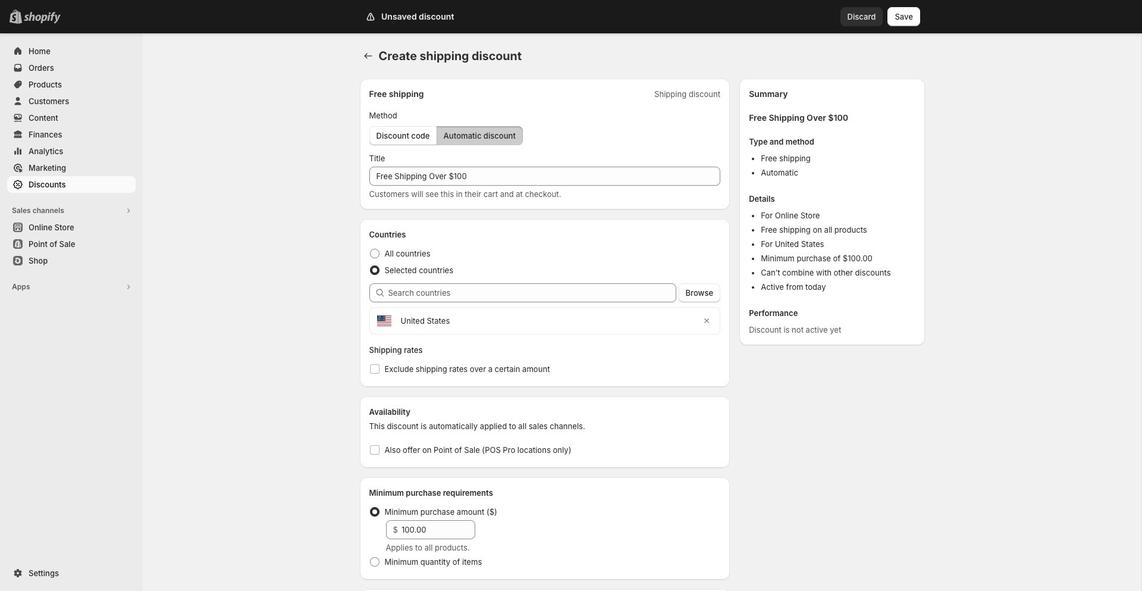 Task type: vqa. For each thing, say whether or not it's contained in the screenshot.
My Store image
no



Task type: locate. For each thing, give the bounding box(es) containing it.
shopify image
[[24, 12, 61, 24]]

None text field
[[369, 167, 721, 186]]



Task type: describe. For each thing, give the bounding box(es) containing it.
0.00 text field
[[402, 520, 475, 539]]

Search countries text field
[[388, 283, 677, 302]]



